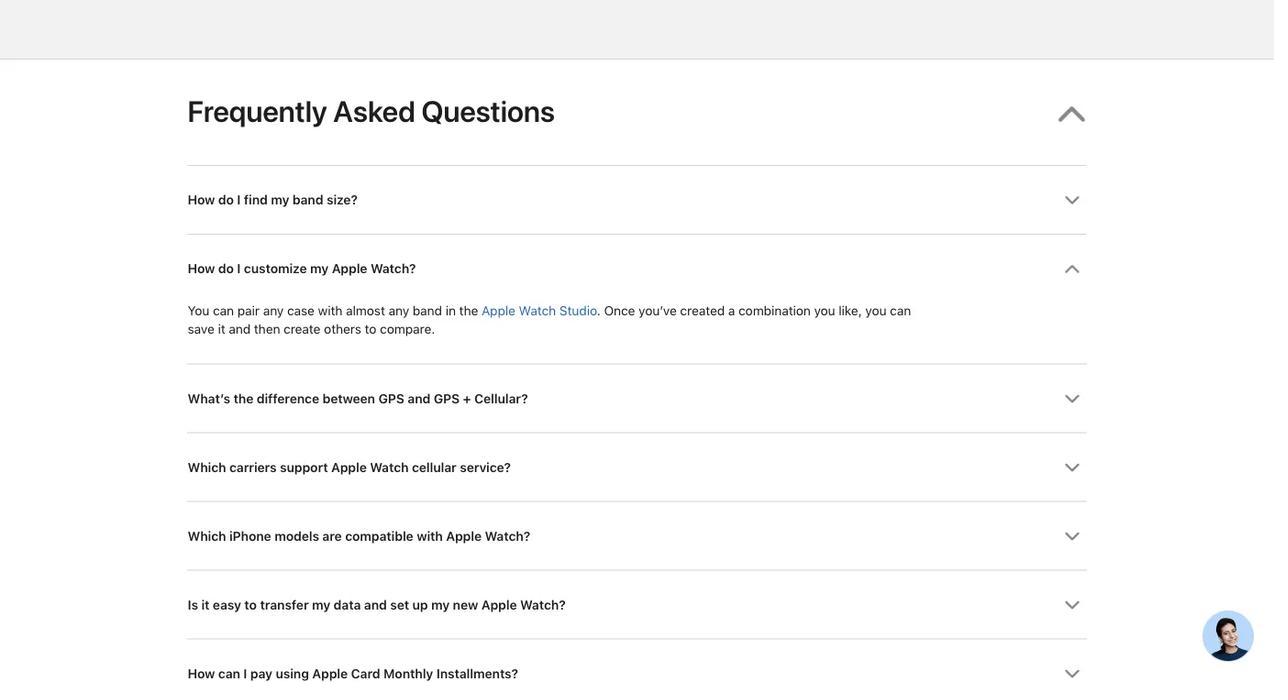 Task type: describe. For each thing, give the bounding box(es) containing it.
0 vertical spatial watch?
[[371, 261, 416, 277]]

how can i pay using apple card monthly installments?
[[188, 667, 518, 682]]

which carriers support apple watch cellular service? button
[[188, 434, 1087, 502]]

1 vertical spatial and
[[408, 391, 431, 407]]

apple right new
[[481, 598, 517, 613]]

is it easy to transfer my data and set up my new apple watch? button
[[188, 572, 1087, 640]]

difference
[[257, 391, 319, 407]]

how for frequently asked questions
[[188, 193, 215, 208]]

set
[[390, 598, 409, 613]]

2 gps from the left
[[434, 391, 460, 407]]

you've
[[639, 303, 677, 319]]

save
[[188, 322, 214, 337]]

you
[[188, 303, 209, 319]]

1 any from the left
[[263, 303, 284, 319]]

apple up new
[[446, 529, 482, 545]]

what's the difference between gps and gps + cellular?
[[188, 391, 528, 407]]

which iphone models are compatible with apple watch?
[[188, 529, 530, 545]]

my right up
[[431, 598, 450, 613]]

2 any from the left
[[389, 303, 409, 319]]

then
[[254, 322, 280, 337]]

with for case
[[318, 303, 343, 319]]

chevrondown image for is it easy to transfer my data and set up my new apple watch?
[[1065, 598, 1080, 614]]

in
[[446, 303, 456, 319]]

i for frequently
[[237, 193, 241, 208]]

frequently asked questions button
[[188, 60, 1087, 166]]

can for how can i pay using apple card monthly installments?
[[218, 667, 240, 682]]

size?
[[327, 193, 358, 208]]

i inside dropdown button
[[243, 667, 247, 682]]

my right the find
[[271, 193, 289, 208]]

almost
[[346, 303, 385, 319]]

monthly
[[384, 667, 433, 682]]

list item containing how do i customize my apple watch?
[[188, 234, 1087, 364]]

card
[[351, 667, 380, 682]]

do for frequently
[[218, 193, 234, 208]]

is it easy to transfer my data and set up my new apple watch?
[[188, 598, 566, 613]]

1 horizontal spatial the
[[459, 303, 478, 319]]

customize
[[244, 261, 307, 277]]

compare.
[[380, 322, 435, 337]]

are
[[322, 529, 342, 545]]

can for you can pair any case with almost any band in the apple watch studio
[[213, 303, 234, 319]]

2 vertical spatial watch?
[[520, 598, 566, 613]]

new
[[453, 598, 478, 613]]

. once you've created a combination you like, you can save it and then create others to compare.
[[188, 303, 911, 337]]

you can pair any case with almost any band in the apple watch studio
[[188, 303, 597, 319]]

what's the difference between gps and gps + cellular? button
[[188, 365, 1087, 433]]

studio
[[560, 303, 597, 319]]

2 you from the left
[[865, 303, 887, 319]]

support
[[280, 460, 328, 476]]

others
[[324, 322, 361, 337]]

pay
[[250, 667, 272, 682]]

up
[[412, 598, 428, 613]]

service?
[[460, 460, 511, 476]]

how do i customize my apple watch?
[[188, 261, 416, 277]]



Task type: locate. For each thing, give the bounding box(es) containing it.
list
[[188, 166, 1087, 683]]

what's
[[188, 391, 230, 407]]

the
[[459, 303, 478, 319], [234, 391, 253, 407]]

any
[[263, 303, 284, 319], [389, 303, 409, 319]]

chevrondown image
[[1065, 667, 1080, 683]]

which inside dropdown button
[[188, 529, 226, 545]]

watch left studio on the left top
[[519, 303, 556, 319]]

i left the find
[[237, 193, 241, 208]]

which carriers support apple watch cellular service?
[[188, 460, 511, 476]]

i for how
[[237, 261, 241, 277]]

it right is
[[201, 598, 210, 613]]

can left pay
[[218, 667, 240, 682]]

2 vertical spatial i
[[243, 667, 247, 682]]

chevrondown image for how do i customize my apple watch?
[[1065, 262, 1080, 277]]

how do i find my band size?
[[188, 193, 358, 208]]

the right what's
[[234, 391, 253, 407]]

watch? right new
[[520, 598, 566, 613]]

the inside "what's the difference between gps and gps + cellular?" dropdown button
[[234, 391, 253, 407]]

band left the "in"
[[413, 303, 442, 319]]

with up others
[[318, 303, 343, 319]]

you right like,
[[865, 303, 887, 319]]

gps
[[378, 391, 404, 407], [434, 391, 460, 407]]

1 chevrondown image from the top
[[1065, 193, 1080, 209]]

using
[[276, 667, 309, 682]]

do left the find
[[218, 193, 234, 208]]

band
[[293, 193, 323, 208], [413, 303, 442, 319]]

watch? down service? on the left bottom
[[485, 529, 530, 545]]

how do i customize my apple watch? button
[[188, 235, 1087, 303]]

chevrondown image inside which iphone models are compatible with apple watch? dropdown button
[[1065, 529, 1080, 545]]

how do i find my band size? button
[[188, 166, 1087, 234]]

do inside how do i find my band size? dropdown button
[[218, 193, 234, 208]]

case
[[287, 303, 315, 319]]

+
[[463, 391, 471, 407]]

find
[[244, 193, 268, 208]]

1 you from the left
[[814, 303, 835, 319]]

list containing how do i find my band size?
[[188, 166, 1087, 683]]

1 horizontal spatial gps
[[434, 391, 460, 407]]

1 vertical spatial to
[[244, 598, 257, 613]]

2 how from the top
[[188, 261, 215, 277]]

0 horizontal spatial it
[[201, 598, 210, 613]]

0 horizontal spatial any
[[263, 303, 284, 319]]

1 horizontal spatial and
[[364, 598, 387, 613]]

it right save
[[218, 322, 225, 337]]

1 vertical spatial watch?
[[485, 529, 530, 545]]

watch
[[519, 303, 556, 319], [370, 460, 409, 476]]

1 horizontal spatial band
[[413, 303, 442, 319]]

1 vertical spatial the
[[234, 391, 253, 407]]

0 vertical spatial i
[[237, 193, 241, 208]]

easy
[[213, 598, 241, 613]]

3 how from the top
[[188, 667, 215, 682]]

1 horizontal spatial any
[[389, 303, 409, 319]]

you
[[814, 303, 835, 319], [865, 303, 887, 319]]

2 horizontal spatial and
[[408, 391, 431, 407]]

with
[[318, 303, 343, 319], [417, 529, 443, 545]]

0 horizontal spatial to
[[244, 598, 257, 613]]

pair
[[237, 303, 260, 319]]

with right the compatible
[[417, 529, 443, 545]]

and down pair
[[229, 322, 251, 337]]

chevrondown image
[[1065, 193, 1080, 209], [1065, 262, 1080, 277], [1065, 392, 1080, 407], [1065, 461, 1080, 476], [1065, 529, 1080, 545], [1065, 598, 1080, 614]]

1 vertical spatial watch
[[370, 460, 409, 476]]

can inside dropdown button
[[218, 667, 240, 682]]

to right easy
[[244, 598, 257, 613]]

created
[[680, 303, 725, 319]]

band inside dropdown button
[[293, 193, 323, 208]]

transfer
[[260, 598, 309, 613]]

do
[[218, 193, 234, 208], [218, 261, 234, 277]]

to down almost
[[365, 322, 377, 337]]

apple right the "in"
[[482, 303, 516, 319]]

cellular
[[412, 460, 457, 476]]

which for which iphone models are compatible with apple watch?
[[188, 529, 226, 545]]

a
[[728, 303, 735, 319]]

i left customize
[[237, 261, 241, 277]]

and inside . once you've created a combination you like, you can save it and then create others to compare.
[[229, 322, 251, 337]]

you left like,
[[814, 303, 835, 319]]

asked
[[333, 94, 416, 129]]

data
[[334, 598, 361, 613]]

which left iphone
[[188, 529, 226, 545]]

do inside how do i customize my apple watch? dropdown button
[[218, 261, 234, 277]]

watch inside which carriers support apple watch cellular service? dropdown button
[[370, 460, 409, 476]]

do left customize
[[218, 261, 234, 277]]

1 horizontal spatial to
[[365, 322, 377, 337]]

chevrondown image for which iphone models are compatible with apple watch?
[[1065, 529, 1080, 545]]

2 chevrondown image from the top
[[1065, 262, 1080, 277]]

to inside dropdown button
[[244, 598, 257, 613]]

1 vertical spatial it
[[201, 598, 210, 613]]

4 chevrondown image from the top
[[1065, 461, 1080, 476]]

0 horizontal spatial gps
[[378, 391, 404, 407]]

models
[[274, 529, 319, 545]]

cellular?
[[474, 391, 528, 407]]

2 do from the top
[[218, 261, 234, 277]]

1 horizontal spatial it
[[218, 322, 225, 337]]

which iphone models are compatible with apple watch? button
[[188, 503, 1087, 571]]

0 horizontal spatial watch
[[370, 460, 409, 476]]

1 vertical spatial with
[[417, 529, 443, 545]]

list item
[[188, 234, 1087, 364]]

0 vertical spatial do
[[218, 193, 234, 208]]

which left carriers
[[188, 460, 226, 476]]

it
[[218, 322, 225, 337], [201, 598, 210, 613]]

band left size?
[[293, 193, 323, 208]]

frequently asked questions
[[188, 94, 555, 129]]

how for how do i find my band size?
[[188, 261, 215, 277]]

i
[[237, 193, 241, 208], [237, 261, 241, 277], [243, 667, 247, 682]]

create
[[284, 322, 321, 337]]

1 do from the top
[[218, 193, 234, 208]]

the right the "in"
[[459, 303, 478, 319]]

0 vertical spatial how
[[188, 193, 215, 208]]

0 vertical spatial with
[[318, 303, 343, 319]]

and left set
[[364, 598, 387, 613]]

my
[[271, 193, 289, 208], [310, 261, 329, 277], [312, 598, 330, 613], [431, 598, 450, 613]]

0 vertical spatial watch
[[519, 303, 556, 319]]

compatible
[[345, 529, 413, 545]]

installments?
[[437, 667, 518, 682]]

can inside . once you've created a combination you like, you can save it and then create others to compare.
[[890, 303, 911, 319]]

apple right support
[[331, 460, 367, 476]]

gps left +
[[434, 391, 460, 407]]

carriers
[[229, 460, 277, 476]]

watch left cellular
[[370, 460, 409, 476]]

0 vertical spatial the
[[459, 303, 478, 319]]

which inside dropdown button
[[188, 460, 226, 476]]

can right you
[[213, 303, 234, 319]]

can
[[213, 303, 234, 319], [890, 303, 911, 319], [218, 667, 240, 682]]

questions
[[422, 94, 555, 129]]

1 which from the top
[[188, 460, 226, 476]]

.
[[597, 303, 601, 319]]

any up the "then" at the left
[[263, 303, 284, 319]]

which
[[188, 460, 226, 476], [188, 529, 226, 545]]

iphone
[[229, 529, 271, 545]]

0 horizontal spatial and
[[229, 322, 251, 337]]

chevrondown image for which carriers support apple watch cellular service?
[[1065, 461, 1080, 476]]

how left the find
[[188, 193, 215, 208]]

1 how from the top
[[188, 193, 215, 208]]

0 horizontal spatial band
[[293, 193, 323, 208]]

1 horizontal spatial you
[[865, 303, 887, 319]]

chevrondown image inside is it easy to transfer my data and set up my new apple watch? dropdown button
[[1065, 598, 1080, 614]]

apple watch studio link
[[482, 303, 597, 319]]

how left pay
[[188, 667, 215, 682]]

it inside . once you've created a combination you like, you can save it and then create others to compare.
[[218, 322, 225, 337]]

my right customize
[[310, 261, 329, 277]]

0 vertical spatial which
[[188, 460, 226, 476]]

i inside list item
[[237, 261, 241, 277]]

chevrondown image inside how do i customize my apple watch? dropdown button
[[1065, 262, 1080, 277]]

1 vertical spatial which
[[188, 529, 226, 545]]

with for compatible
[[417, 529, 443, 545]]

2 vertical spatial and
[[364, 598, 387, 613]]

apple left card
[[312, 667, 348, 682]]

2 which from the top
[[188, 529, 226, 545]]

how inside dropdown button
[[188, 667, 215, 682]]

do for how
[[218, 261, 234, 277]]

1 gps from the left
[[378, 391, 404, 407]]

any up compare.
[[389, 303, 409, 319]]

which for which carriers support apple watch cellular service?
[[188, 460, 226, 476]]

gps right between
[[378, 391, 404, 407]]

0 vertical spatial to
[[365, 322, 377, 337]]

2 vertical spatial how
[[188, 667, 215, 682]]

5 chevrondown image from the top
[[1065, 529, 1080, 545]]

chevrondown image inside how do i find my band size? dropdown button
[[1065, 193, 1080, 209]]

i left pay
[[243, 667, 247, 682]]

0 horizontal spatial you
[[814, 303, 835, 319]]

chevrondown image for what's the difference between gps and gps + cellular?
[[1065, 392, 1080, 407]]

can right like,
[[890, 303, 911, 319]]

chevrondown image inside "what's the difference between gps and gps + cellular?" dropdown button
[[1065, 392, 1080, 407]]

chevrondown image for how do i find my band size?
[[1065, 193, 1080, 209]]

once
[[604, 303, 635, 319]]

apple
[[332, 261, 367, 277], [482, 303, 516, 319], [331, 460, 367, 476], [446, 529, 482, 545], [481, 598, 517, 613], [312, 667, 348, 682]]

0 horizontal spatial with
[[318, 303, 343, 319]]

1 vertical spatial band
[[413, 303, 442, 319]]

my left data at the left
[[312, 598, 330, 613]]

0 vertical spatial band
[[293, 193, 323, 208]]

to
[[365, 322, 377, 337], [244, 598, 257, 613]]

with inside dropdown button
[[417, 529, 443, 545]]

like,
[[839, 303, 862, 319]]

6 chevrondown image from the top
[[1065, 598, 1080, 614]]

between
[[323, 391, 375, 407]]

1 horizontal spatial with
[[417, 529, 443, 545]]

and left +
[[408, 391, 431, 407]]

3 chevrondown image from the top
[[1065, 392, 1080, 407]]

1 vertical spatial i
[[237, 261, 241, 277]]

0 vertical spatial and
[[229, 322, 251, 337]]

to inside . once you've created a combination you like, you can save it and then create others to compare.
[[365, 322, 377, 337]]

frequently
[[188, 94, 327, 129]]

how
[[188, 193, 215, 208], [188, 261, 215, 277], [188, 667, 215, 682]]

chevrondown image inside which carriers support apple watch cellular service? dropdown button
[[1065, 461, 1080, 476]]

apple up almost
[[332, 261, 367, 277]]

1 vertical spatial do
[[218, 261, 234, 277]]

how inside list item
[[188, 261, 215, 277]]

is
[[188, 598, 198, 613]]

combination
[[739, 303, 811, 319]]

watch?
[[371, 261, 416, 277], [485, 529, 530, 545], [520, 598, 566, 613]]

0 vertical spatial it
[[218, 322, 225, 337]]

0 horizontal spatial the
[[234, 391, 253, 407]]

1 vertical spatial how
[[188, 261, 215, 277]]

how up you
[[188, 261, 215, 277]]

1 horizontal spatial watch
[[519, 303, 556, 319]]

and
[[229, 322, 251, 337], [408, 391, 431, 407], [364, 598, 387, 613]]

how can i pay using apple card monthly installments? button
[[188, 640, 1087, 683]]

watch? up you can pair any case with almost any band in the apple watch studio
[[371, 261, 416, 277]]

it inside dropdown button
[[201, 598, 210, 613]]



Task type: vqa. For each thing, say whether or not it's contained in the screenshot.
the left Get
no



